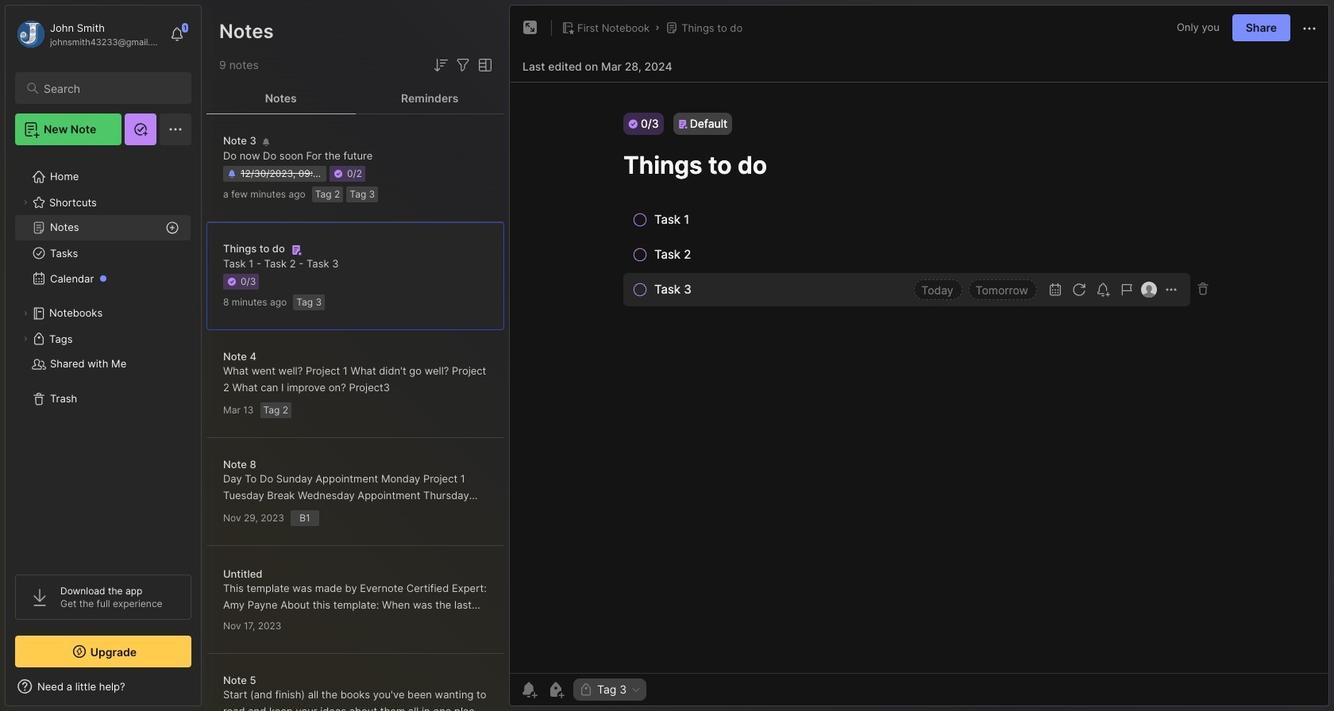 Task type: vqa. For each thing, say whether or not it's contained in the screenshot.
Add filters field
yes



Task type: describe. For each thing, give the bounding box(es) containing it.
more actions image
[[1300, 19, 1319, 38]]

View options field
[[473, 56, 495, 75]]

Sort options field
[[431, 56, 450, 75]]

expand tags image
[[21, 334, 30, 344]]

tree inside main element
[[6, 155, 201, 561]]

add filters image
[[454, 56, 473, 75]]

WHAT'S NEW field
[[6, 674, 201, 700]]

Add filters field
[[454, 56, 473, 75]]

add tag image
[[546, 681, 566, 700]]

add a reminder image
[[519, 681, 539, 700]]



Task type: locate. For each thing, give the bounding box(es) containing it.
Tag 3 Tag actions field
[[627, 685, 642, 696]]

tab list
[[207, 83, 504, 114]]

Note Editor text field
[[510, 82, 1329, 674]]

click to collapse image
[[201, 682, 212, 701]]

expand notebooks image
[[21, 309, 30, 318]]

More actions field
[[1300, 18, 1319, 38]]

note window element
[[509, 5, 1330, 711]]

none search field inside main element
[[44, 79, 177, 98]]

Search text field
[[44, 81, 177, 96]]

tree
[[6, 155, 201, 561]]

expand note image
[[521, 18, 540, 37]]

Account field
[[15, 18, 162, 50]]

main element
[[0, 0, 207, 712]]

None search field
[[44, 79, 177, 98]]



